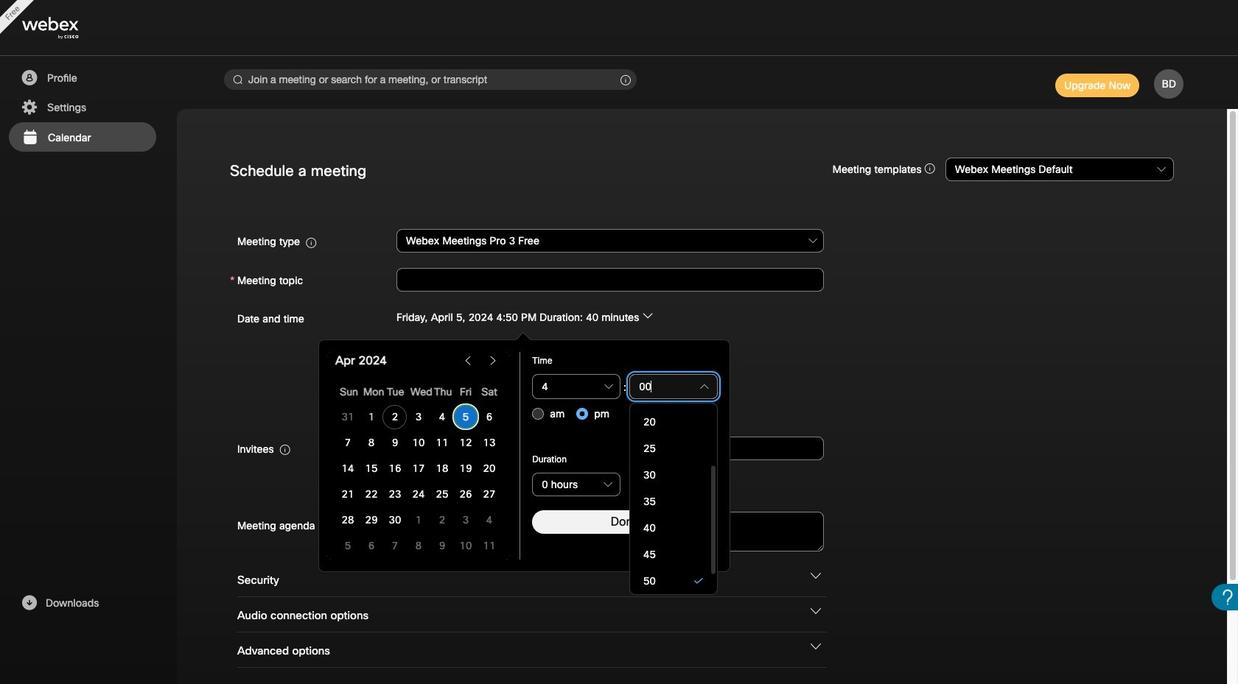 Task type: describe. For each thing, give the bounding box(es) containing it.
1 ng down image from the top
[[811, 607, 821, 617]]

mds meetings_filled image
[[21, 129, 39, 147]]

friday, april 5, 2024 grid
[[336, 379, 501, 560]]

ng down image
[[811, 571, 821, 582]]

cisco webex image
[[22, 17, 111, 39]]

mds people circle_filled image
[[20, 69, 38, 87]]



Task type: vqa. For each thing, say whether or not it's contained in the screenshot.
third NG DOWN icon from the bottom
yes



Task type: locate. For each thing, give the bounding box(es) containing it.
selected element
[[463, 411, 469, 423]]

1 vertical spatial ng down image
[[811, 642, 821, 652]]

group
[[230, 305, 1174, 387], [532, 401, 565, 428], [577, 401, 610, 428]]

2 ng down image from the top
[[811, 642, 821, 652]]

list box
[[636, 303, 711, 621]]

None field
[[397, 228, 824, 255]]

mds content download_filled image
[[20, 595, 38, 613]]

mds settings_filled image
[[20, 99, 38, 116]]

application
[[318, 332, 731, 573]]

arrow image
[[642, 311, 653, 321]]

Join a meeting or search for a meeting, or transcript text field
[[224, 69, 637, 90]]

None text field
[[397, 268, 824, 292], [532, 374, 621, 400], [630, 374, 718, 400], [397, 512, 824, 552], [397, 268, 824, 292], [532, 374, 621, 400], [630, 374, 718, 400], [397, 512, 824, 552]]

banner
[[0, 0, 1238, 56]]

0 vertical spatial ng down image
[[811, 607, 821, 617]]

option group
[[532, 401, 610, 428]]

ng down image
[[811, 607, 821, 617], [811, 642, 821, 652]]



